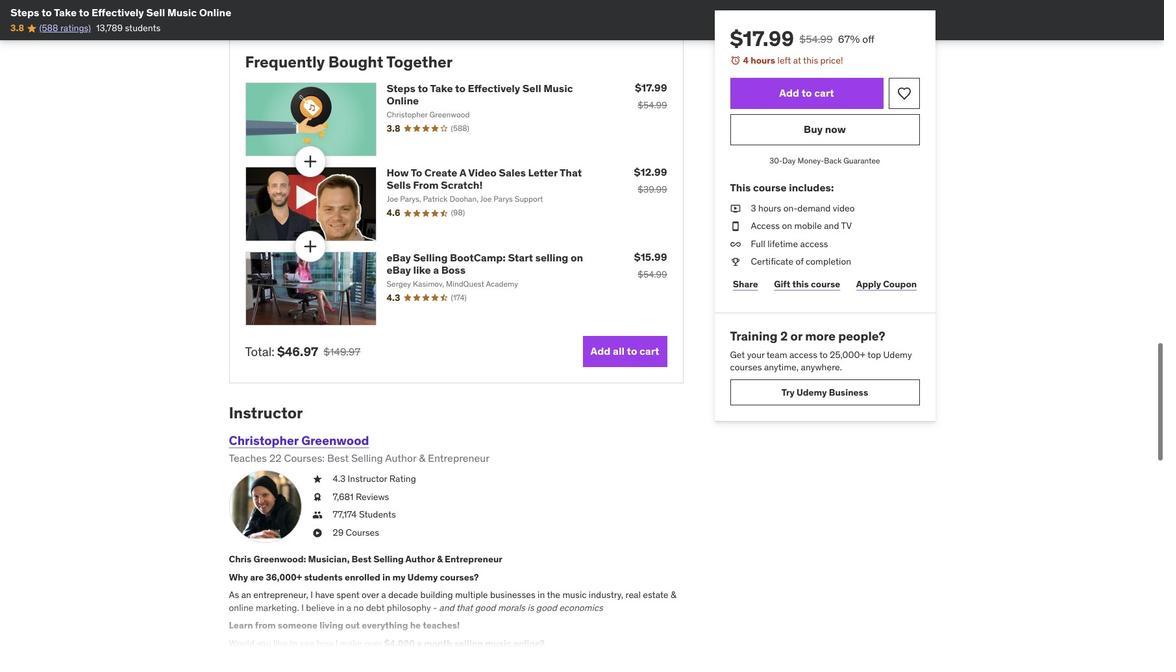 Task type: vqa. For each thing, say whether or not it's contained in the screenshot.
second good from the right
yes



Task type: describe. For each thing, give the bounding box(es) containing it.
now
[[825, 123, 846, 136]]

on inside ebay selling bootcamp: start selling on ebay like a boss sergey kasimov, mindquest academy
[[571, 251, 583, 264]]

0 vertical spatial students
[[125, 22, 161, 34]]

add to cart button
[[730, 78, 884, 109]]

video
[[468, 166, 497, 179]]

to down together
[[418, 82, 428, 95]]

steps for steps to take to effectively sell music online christopher greenwood
[[387, 82, 416, 95]]

udemy inside the chris greenwood: musician, best selling author & entrepreneur why are 36,000+ students enrolled in my udemy courses?
[[408, 572, 438, 584]]

1 horizontal spatial and
[[824, 220, 839, 232]]

hours for 4
[[751, 55, 776, 66]]

588 reviews element
[[451, 123, 470, 134]]

industry,
[[589, 590, 624, 602]]

economics
[[559, 603, 603, 614]]

author inside christopher greenwood teaches 22 courses: best selling author & entrepreneur
[[385, 452, 417, 465]]

0 vertical spatial i
[[311, 590, 313, 602]]

add all to cart button
[[583, 336, 667, 368]]

is
[[528, 603, 534, 614]]

of
[[796, 256, 804, 268]]

best inside the chris greenwood: musician, best selling author & entrepreneur why are 36,000+ students enrolled in my udemy courses?
[[352, 554, 372, 566]]

debt
[[366, 603, 385, 614]]

reviews
[[356, 491, 389, 503]]

team
[[767, 349, 787, 361]]

a inside ebay selling bootcamp: start selling on ebay like a boss sergey kasimov, mindquest academy
[[433, 263, 439, 276]]

how to create a video sales letter that sells from scratch! link
[[387, 166, 582, 192]]

xsmall image for 3
[[730, 202, 741, 215]]

money-
[[798, 156, 824, 165]]

xsmall image for full
[[730, 238, 741, 251]]

0 horizontal spatial in
[[337, 603, 344, 614]]

36,000+
[[266, 572, 302, 584]]

like inside learn from someone living out everything he teaches! would you like to see how i make over $4,000 a month selling music online?
[[273, 638, 287, 650]]

certificate of completion
[[751, 256, 852, 268]]

why
[[229, 572, 248, 584]]

learn
[[229, 620, 253, 632]]

to inside training 2 or more people? get your team access to 25,000+ top udemy courses anytime, anywhere.
[[820, 349, 828, 361]]

video
[[833, 202, 855, 214]]

building
[[421, 590, 453, 602]]

christopher inside christopher greenwood teaches 22 courses: best selling author & entrepreneur
[[229, 433, 299, 449]]

effectively for steps to take to effectively sell music online christopher greenwood
[[468, 82, 520, 95]]

in inside the chris greenwood: musician, best selling author & entrepreneur why are 36,000+ students enrolled in my udemy courses?
[[382, 572, 391, 584]]

buy
[[804, 123, 823, 136]]

this course includes:
[[730, 181, 834, 194]]

a left no
[[347, 603, 351, 614]]

sell for steps to take to effectively sell music online christopher greenwood
[[523, 82, 541, 95]]

add for add all to cart
[[591, 345, 611, 358]]

guarantee
[[844, 156, 880, 165]]

i inside learn from someone living out everything he teaches! would you like to see how i make over $4,000 a month selling music online?
[[336, 638, 338, 650]]

selling inside learn from someone living out everything he teaches! would you like to see how i make over $4,000 a month selling music online?
[[454, 638, 483, 650]]

1 vertical spatial and
[[439, 603, 454, 614]]

christopher greenwood image
[[229, 471, 302, 544]]

share button
[[730, 271, 761, 297]]

selling inside christopher greenwood teaches 22 courses: best selling author & entrepreneur
[[351, 452, 383, 465]]

bought
[[328, 52, 383, 72]]

chris greenwood: musician, best selling author & entrepreneur why are 36,000+ students enrolled in my udemy courses?
[[229, 554, 503, 584]]

rating
[[389, 473, 416, 485]]

this
[[730, 181, 751, 194]]

2 horizontal spatial in
[[538, 590, 545, 602]]

(588)
[[451, 123, 470, 133]]

a inside learn from someone living out everything he teaches! would you like to see how i make over $4,000 a month selling music online?
[[417, 638, 422, 650]]

steps to take to effectively sell music online
[[10, 6, 231, 19]]

enrolled
[[345, 572, 380, 584]]

buy now button
[[730, 114, 920, 145]]

0 vertical spatial access
[[800, 238, 828, 250]]

believe
[[306, 603, 335, 614]]

7,681 reviews
[[333, 491, 389, 503]]

certificate
[[751, 256, 794, 268]]

see
[[300, 638, 314, 650]]

your
[[747, 349, 765, 361]]

77,174 students
[[333, 509, 396, 521]]

price!
[[821, 55, 843, 66]]

entrepreneur,
[[253, 590, 308, 602]]

1 joe from the left
[[387, 194, 398, 204]]

4.3 for 4.3
[[387, 292, 400, 304]]

to up the ratings)
[[79, 6, 89, 19]]

over inside learn from someone living out everything he teaches! would you like to see how i make over $4,000 a month selling music online?
[[365, 638, 382, 650]]

3.8 for (588 ratings)
[[10, 22, 24, 34]]

multiple
[[455, 590, 488, 602]]

apply
[[856, 278, 881, 290]]

real
[[626, 590, 641, 602]]

he
[[410, 620, 421, 632]]

2
[[781, 329, 788, 344]]

wishlist image
[[897, 85, 912, 101]]

greenwood:
[[254, 554, 306, 566]]

3
[[751, 202, 756, 214]]

completion
[[806, 256, 852, 268]]

take for steps to take to effectively sell music online
[[54, 6, 77, 19]]

christopher greenwood teaches 22 courses: best selling author & entrepreneur
[[229, 433, 490, 465]]

1 vertical spatial course
[[811, 278, 841, 290]]

all
[[613, 345, 625, 358]]

online for steps to take to effectively sell music online
[[199, 6, 231, 19]]

selling inside the chris greenwood: musician, best selling author & entrepreneur why are 36,000+ students enrolled in my udemy courses?
[[374, 554, 404, 566]]

$15.99 $54.99
[[634, 250, 667, 280]]

parys,
[[400, 194, 421, 204]]

77,174
[[333, 509, 357, 521]]

apply coupon button
[[854, 271, 920, 297]]

$54.99 for $15.99 $54.99
[[638, 269, 667, 280]]

marketing.
[[256, 603, 299, 614]]

174 reviews element
[[451, 293, 467, 304]]

sells
[[387, 179, 411, 192]]

business
[[829, 387, 868, 398]]

$12.99
[[634, 166, 667, 179]]

udemy inside training 2 or more people? get your team access to 25,000+ top udemy courses anytime, anywhere.
[[884, 349, 912, 361]]

access on mobile and tv
[[751, 220, 852, 232]]

(98)
[[451, 208, 465, 218]]

to inside "button"
[[802, 86, 812, 99]]

buy now
[[804, 123, 846, 136]]

kasimov,
[[413, 279, 444, 289]]

sergey
[[387, 279, 411, 289]]

22
[[269, 452, 282, 465]]

1 vertical spatial instructor
[[348, 473, 387, 485]]

2 ebay from the top
[[387, 263, 411, 276]]

selling inside ebay selling bootcamp: start selling on ebay like a boss sergey kasimov, mindquest academy
[[413, 251, 448, 264]]

gift this course link
[[771, 271, 843, 297]]

the
[[547, 590, 560, 602]]

left
[[778, 55, 791, 66]]

$54.99 for $17.99 $54.99 67% off
[[800, 32, 833, 45]]

are
[[250, 572, 264, 584]]

cart inside button
[[640, 345, 660, 358]]

day
[[783, 156, 796, 165]]

udemy inside 'link'
[[797, 387, 827, 398]]

at
[[793, 55, 801, 66]]

alarm image
[[730, 55, 741, 66]]

courses?
[[440, 572, 479, 584]]

3.8 for (588)
[[387, 123, 400, 134]]

courses:
[[284, 452, 325, 465]]

courses
[[730, 362, 762, 374]]

would
[[229, 638, 254, 650]]

to inside learn from someone living out everything he teaches! would you like to see how i make over $4,000 a month selling music online?
[[289, 638, 298, 650]]

like inside ebay selling bootcamp: start selling on ebay like a boss sergey kasimov, mindquest academy
[[413, 263, 431, 276]]

my
[[393, 572, 406, 584]]

greenwood inside steps to take to effectively sell music online christopher greenwood
[[430, 110, 470, 119]]

entrepreneur inside christopher greenwood teaches 22 courses: best selling author & entrepreneur
[[428, 452, 490, 465]]

take for steps to take to effectively sell music online christopher greenwood
[[430, 82, 453, 95]]

or
[[791, 329, 803, 344]]

4.3 instructor rating
[[333, 473, 416, 485]]

4.6
[[387, 207, 400, 219]]

on-
[[784, 202, 798, 214]]

to up (588
[[42, 6, 52, 19]]

4
[[743, 55, 749, 66]]

1 ebay from the top
[[387, 251, 411, 264]]

2 good from the left
[[536, 603, 557, 614]]

$17.99 for $17.99 $54.99
[[635, 81, 667, 94]]

25,000+
[[830, 349, 866, 361]]

add to cart
[[780, 86, 834, 99]]



Task type: locate. For each thing, give the bounding box(es) containing it.
1 horizontal spatial online
[[387, 94, 419, 107]]

1 vertical spatial music
[[544, 82, 573, 95]]

0 horizontal spatial take
[[54, 6, 77, 19]]

1 horizontal spatial cart
[[815, 86, 834, 99]]

-
[[433, 603, 437, 614]]

xsmall image
[[730, 202, 741, 215], [730, 220, 741, 233], [730, 238, 741, 251], [730, 256, 741, 269], [312, 473, 322, 486], [312, 509, 322, 522], [312, 527, 322, 540]]

1 vertical spatial this
[[793, 278, 809, 290]]

2 vertical spatial $54.99
[[638, 269, 667, 280]]

30-day money-back guarantee
[[770, 156, 880, 165]]

and right -
[[439, 603, 454, 614]]

selling right start
[[535, 251, 569, 264]]

0 vertical spatial course
[[753, 181, 787, 194]]

1 vertical spatial 3.8
[[387, 123, 400, 134]]

effectively for steps to take to effectively sell music online
[[92, 6, 144, 19]]

steps
[[10, 6, 39, 19], [387, 82, 416, 95]]

0 vertical spatial over
[[362, 590, 379, 602]]

online?
[[513, 638, 545, 650]]

0 horizontal spatial 4.3
[[333, 473, 346, 485]]

take down together
[[430, 82, 453, 95]]

1 horizontal spatial sell
[[523, 82, 541, 95]]

1 horizontal spatial udemy
[[797, 387, 827, 398]]

1 horizontal spatial like
[[413, 263, 431, 276]]

0 vertical spatial &
[[419, 452, 425, 465]]

and left tv
[[824, 220, 839, 232]]

a down he at the left of the page
[[417, 638, 422, 650]]

best right "courses:"
[[327, 452, 349, 465]]

steps for steps to take to effectively sell music online
[[10, 6, 39, 19]]

udemy right top
[[884, 349, 912, 361]]

best up enrolled
[[352, 554, 372, 566]]

in left the
[[538, 590, 545, 602]]

students up have
[[304, 572, 343, 584]]

0 horizontal spatial sell
[[146, 6, 165, 19]]

0 vertical spatial instructor
[[229, 403, 303, 423]]

music inside steps to take to effectively sell music online christopher greenwood
[[544, 82, 573, 95]]

13,789
[[96, 22, 123, 34]]

1 vertical spatial best
[[352, 554, 372, 566]]

to inside button
[[627, 345, 637, 358]]

98 reviews element
[[451, 208, 465, 219]]

start
[[508, 251, 533, 264]]

music left online?
[[485, 638, 511, 650]]

xsmall image up xsmall icon
[[312, 473, 322, 486]]

1 vertical spatial $54.99
[[638, 99, 667, 111]]

1 horizontal spatial course
[[811, 278, 841, 290]]

mindquest
[[446, 279, 484, 289]]

christopher inside steps to take to effectively sell music online christopher greenwood
[[387, 110, 428, 119]]

on right start
[[571, 251, 583, 264]]

0 vertical spatial and
[[824, 220, 839, 232]]

access inside training 2 or more people? get your team access to 25,000+ top udemy courses anytime, anywhere.
[[790, 349, 818, 361]]

1 vertical spatial 4.3
[[333, 473, 346, 485]]

instructor up christopher greenwood link
[[229, 403, 303, 423]]

to up anywhere.
[[820, 349, 828, 361]]

sell inside steps to take to effectively sell music online christopher greenwood
[[523, 82, 541, 95]]

selling right 'month'
[[454, 638, 483, 650]]

over down everything
[[365, 638, 382, 650]]

xsmall image left full
[[730, 238, 741, 251]]

2 vertical spatial i
[[336, 638, 338, 650]]

0 horizontal spatial greenwood
[[301, 433, 369, 449]]

more
[[805, 329, 836, 344]]

hours for 3
[[759, 202, 781, 214]]

1 vertical spatial i
[[301, 603, 304, 614]]

3.8 up the how
[[387, 123, 400, 134]]

greenwood up "courses:"
[[301, 433, 369, 449]]

$17.99 $54.99
[[635, 81, 667, 111]]

add down 4 hours left at this price!
[[780, 86, 800, 99]]

steps to take to effectively sell music online christopher greenwood
[[387, 82, 573, 119]]

0 horizontal spatial &
[[419, 452, 425, 465]]

udemy right try
[[797, 387, 827, 398]]

music inside 'as an entrepreneur, i have spent over a decade building multiple businesses in the music industry, real estate & online marketing. i believe in a no debt philosophy -'
[[563, 590, 587, 602]]

best
[[327, 452, 349, 465], [352, 554, 372, 566]]

students inside the chris greenwood: musician, best selling author & entrepreneur why are 36,000+ students enrolled in my udemy courses?
[[304, 572, 343, 584]]

0 vertical spatial online
[[199, 6, 231, 19]]

0 horizontal spatial effectively
[[92, 6, 144, 19]]

together
[[386, 52, 453, 72]]

frequently
[[245, 52, 325, 72]]

course
[[753, 181, 787, 194], [811, 278, 841, 290]]

$17.99 $54.99 67% off
[[730, 25, 875, 52]]

hours right '3' in the top right of the page
[[759, 202, 781, 214]]

author up rating
[[385, 452, 417, 465]]

2 vertical spatial selling
[[374, 554, 404, 566]]

0 vertical spatial on
[[782, 220, 792, 232]]

back
[[824, 156, 842, 165]]

mobile
[[795, 220, 822, 232]]

4.3 down sergey
[[387, 292, 400, 304]]

$17.99
[[730, 25, 794, 52], [635, 81, 667, 94]]

christopher up 22
[[229, 433, 299, 449]]

xsmall image left access
[[730, 220, 741, 233]]

in left my
[[382, 572, 391, 584]]

i left believe
[[301, 603, 304, 614]]

frequently bought together
[[245, 52, 453, 72]]

1 horizontal spatial students
[[304, 572, 343, 584]]

1 horizontal spatial music
[[563, 590, 587, 602]]

1 horizontal spatial $17.99
[[730, 25, 794, 52]]

$54.99 inside $15.99 $54.99
[[638, 269, 667, 280]]

like
[[413, 263, 431, 276], [273, 638, 287, 650]]

add inside "button"
[[780, 86, 800, 99]]

1 vertical spatial on
[[571, 251, 583, 264]]

0 vertical spatial this
[[803, 55, 818, 66]]

students down steps to take to effectively sell music online on the left of page
[[125, 22, 161, 34]]

4.3 up 7,681
[[333, 473, 346, 485]]

0 vertical spatial music
[[167, 6, 197, 19]]

good down multiple
[[475, 603, 496, 614]]

cart down price!
[[815, 86, 834, 99]]

1 horizontal spatial selling
[[535, 251, 569, 264]]

0 horizontal spatial $17.99
[[635, 81, 667, 94]]

xsmall image for certificate
[[730, 256, 741, 269]]

courses
[[346, 527, 379, 539]]

selling up kasimov,
[[413, 251, 448, 264]]

1 horizontal spatial in
[[382, 572, 391, 584]]

add left the all on the right bottom of the page
[[591, 345, 611, 358]]

udemy
[[884, 349, 912, 361], [797, 387, 827, 398], [408, 572, 438, 584]]

0 vertical spatial sell
[[146, 6, 165, 19]]

(588 ratings)
[[39, 22, 91, 34]]

0 vertical spatial in
[[382, 572, 391, 584]]

1 horizontal spatial 4.3
[[387, 292, 400, 304]]

1 vertical spatial hours
[[759, 202, 781, 214]]

online
[[229, 603, 254, 614]]

apply coupon
[[856, 278, 917, 290]]

effectively inside steps to take to effectively sell music online christopher greenwood
[[468, 82, 520, 95]]

in
[[382, 572, 391, 584], [538, 590, 545, 602], [337, 603, 344, 614]]

xsmall image
[[312, 491, 322, 504]]

businesses
[[490, 590, 536, 602]]

0 vertical spatial selling
[[413, 251, 448, 264]]

$54.99 for $17.99 $54.99
[[638, 99, 667, 111]]

online inside steps to take to effectively sell music online christopher greenwood
[[387, 94, 419, 107]]

to left see
[[289, 638, 298, 650]]

to right the all on the right bottom of the page
[[627, 345, 637, 358]]

students
[[359, 509, 396, 521]]

no
[[354, 603, 364, 614]]

0 vertical spatial 3.8
[[10, 22, 24, 34]]

0 vertical spatial like
[[413, 263, 431, 276]]

selling up my
[[374, 554, 404, 566]]

0 vertical spatial best
[[327, 452, 349, 465]]

effectively
[[92, 6, 144, 19], [468, 82, 520, 95]]

over up debt
[[362, 590, 379, 602]]

0 horizontal spatial best
[[327, 452, 349, 465]]

entrepreneur inside the chris greenwood: musician, best selling author & entrepreneur why are 36,000+ students enrolled in my udemy courses?
[[445, 554, 503, 566]]

best inside christopher greenwood teaches 22 courses: best selling author & entrepreneur
[[327, 452, 349, 465]]

0 horizontal spatial udemy
[[408, 572, 438, 584]]

author up my
[[406, 554, 435, 566]]

1 vertical spatial take
[[430, 82, 453, 95]]

$46.97
[[277, 344, 318, 359]]

you
[[257, 638, 271, 650]]

1 horizontal spatial add
[[780, 86, 800, 99]]

1 vertical spatial udemy
[[797, 387, 827, 398]]

1 horizontal spatial greenwood
[[430, 110, 470, 119]]

1 vertical spatial add
[[591, 345, 611, 358]]

4.3 for 4.3 instructor rating
[[333, 473, 346, 485]]

1 horizontal spatial on
[[782, 220, 792, 232]]

greenwood inside christopher greenwood teaches 22 courses: best selling author & entrepreneur
[[301, 433, 369, 449]]

$17.99 for $17.99 $54.99 67% off
[[730, 25, 794, 52]]

steps to take to effectively sell music online link
[[387, 82, 573, 107]]

1 horizontal spatial take
[[430, 82, 453, 95]]

effectively up (588)
[[468, 82, 520, 95]]

2 horizontal spatial udemy
[[884, 349, 912, 361]]

29 courses
[[333, 527, 379, 539]]

teaches!
[[423, 620, 460, 632]]

access down or
[[790, 349, 818, 361]]

music inside learn from someone living out everything he teaches! would you like to see how i make over $4,000 a month selling music online?
[[485, 638, 511, 650]]

take up (588 ratings)
[[54, 6, 77, 19]]

0 horizontal spatial 3.8
[[10, 22, 24, 34]]

on up full lifetime access
[[782, 220, 792, 232]]

training
[[730, 329, 778, 344]]

bootcamp:
[[450, 251, 506, 264]]

teaches
[[229, 452, 267, 465]]

lifetime
[[768, 238, 798, 250]]

create
[[425, 166, 457, 179]]

joe left the parys
[[480, 194, 492, 204]]

anywhere.
[[801, 362, 842, 374]]

2 vertical spatial in
[[337, 603, 344, 614]]

an
[[241, 590, 251, 602]]

1 vertical spatial cart
[[640, 345, 660, 358]]

3.8 left (588
[[10, 22, 24, 34]]

access
[[800, 238, 828, 250], [790, 349, 818, 361]]

0 horizontal spatial course
[[753, 181, 787, 194]]

0 horizontal spatial instructor
[[229, 403, 303, 423]]

0 vertical spatial $54.99
[[800, 32, 833, 45]]

chris
[[229, 554, 252, 566]]

cart right the all on the right bottom of the page
[[640, 345, 660, 358]]

xsmall image left '3' in the top right of the page
[[730, 202, 741, 215]]

a up kasimov,
[[433, 263, 439, 276]]

effectively up 13,789
[[92, 6, 144, 19]]

take inside steps to take to effectively sell music online christopher greenwood
[[430, 82, 453, 95]]

ebay
[[387, 251, 411, 264], [387, 263, 411, 276]]

1 horizontal spatial good
[[536, 603, 557, 614]]

1 vertical spatial $17.99
[[635, 81, 667, 94]]

0 vertical spatial take
[[54, 6, 77, 19]]

students
[[125, 22, 161, 34], [304, 572, 343, 584]]

add inside button
[[591, 345, 611, 358]]

xsmall image for 29
[[312, 527, 322, 540]]

$149.97
[[324, 346, 361, 358]]

xsmall image for 77,174
[[312, 509, 322, 522]]

0 horizontal spatial music
[[485, 638, 511, 650]]

morals
[[498, 603, 525, 614]]

1 vertical spatial entrepreneur
[[445, 554, 503, 566]]

1 vertical spatial students
[[304, 572, 343, 584]]

1 vertical spatial selling
[[351, 452, 383, 465]]

music for steps to take to effectively sell music online christopher greenwood
[[544, 82, 573, 95]]

1 horizontal spatial effectively
[[468, 82, 520, 95]]

joe up 4.6
[[387, 194, 398, 204]]

selling inside ebay selling bootcamp: start selling on ebay like a boss sergey kasimov, mindquest academy
[[535, 251, 569, 264]]

$54.99 inside $17.99 $54.99
[[638, 99, 667, 111]]

1 good from the left
[[475, 603, 496, 614]]

$54.99 inside $17.99 $54.99 67% off
[[800, 32, 833, 45]]

this right at
[[803, 55, 818, 66]]

total:
[[245, 344, 275, 360]]

xsmall image down xsmall icon
[[312, 509, 322, 522]]

ebay selling bootcamp: start selling on ebay like a boss link
[[387, 251, 583, 276]]

to down 4 hours left at this price!
[[802, 86, 812, 99]]

0 vertical spatial christopher
[[387, 110, 428, 119]]

xsmall image up the share
[[730, 256, 741, 269]]

0 vertical spatial hours
[[751, 55, 776, 66]]

add for add to cart
[[780, 86, 800, 99]]

selling
[[535, 251, 569, 264], [454, 638, 483, 650]]

hours right 4
[[751, 55, 776, 66]]

author inside the chris greenwood: musician, best selling author & entrepreneur why are 36,000+ students enrolled in my udemy courses?
[[406, 554, 435, 566]]

3 hours on-demand video
[[751, 202, 855, 214]]

christopher down together
[[387, 110, 428, 119]]

0 vertical spatial greenwood
[[430, 110, 470, 119]]

0 horizontal spatial like
[[273, 638, 287, 650]]

1 horizontal spatial instructor
[[348, 473, 387, 485]]

that
[[560, 166, 582, 179]]

1 horizontal spatial joe
[[480, 194, 492, 204]]

1 vertical spatial steps
[[387, 82, 416, 95]]

greenwood
[[430, 110, 470, 119], [301, 433, 369, 449]]

13,789 students
[[96, 22, 161, 34]]

(174)
[[451, 293, 467, 302]]

like up kasimov,
[[413, 263, 431, 276]]

xsmall image for access
[[730, 220, 741, 233]]

as an entrepreneur, i have spent over a decade building multiple businesses in the music industry, real estate & online marketing. i believe in a no debt philosophy -
[[229, 590, 676, 614]]

author
[[385, 452, 417, 465], [406, 554, 435, 566]]

1 horizontal spatial 3.8
[[387, 123, 400, 134]]

like right you
[[273, 638, 287, 650]]

add all to cart
[[591, 345, 660, 358]]

0 horizontal spatial music
[[167, 6, 197, 19]]

2 vertical spatial udemy
[[408, 572, 438, 584]]

1 vertical spatial christopher
[[229, 433, 299, 449]]

full lifetime access
[[751, 238, 828, 250]]

$4,000
[[384, 638, 415, 650]]

this right gift
[[793, 278, 809, 290]]

a up debt
[[381, 590, 386, 602]]

to up (588)
[[455, 82, 466, 95]]

0 horizontal spatial cart
[[640, 345, 660, 358]]

i left have
[[311, 590, 313, 602]]

entrepreneur
[[428, 452, 490, 465], [445, 554, 503, 566]]

ratings)
[[60, 22, 91, 34]]

music for steps to take to effectively sell music online
[[167, 6, 197, 19]]

out
[[345, 620, 360, 632]]

hours
[[751, 55, 776, 66], [759, 202, 781, 214]]

instructor
[[229, 403, 303, 423], [348, 473, 387, 485]]

that
[[456, 603, 473, 614]]

sell
[[146, 6, 165, 19], [523, 82, 541, 95]]

instructor up reviews
[[348, 473, 387, 485]]

1 vertical spatial music
[[485, 638, 511, 650]]

0 horizontal spatial online
[[199, 6, 231, 19]]

and that good morals is good economics
[[439, 603, 603, 614]]

living
[[320, 620, 343, 632]]

music up economics
[[563, 590, 587, 602]]

a
[[433, 263, 439, 276], [381, 590, 386, 602], [347, 603, 351, 614], [417, 638, 422, 650]]

course down completion
[[811, 278, 841, 290]]

& inside the chris greenwood: musician, best selling author & entrepreneur why are 36,000+ students enrolled in my udemy courses?
[[437, 554, 443, 566]]

0 horizontal spatial steps
[[10, 6, 39, 19]]

i right how
[[336, 638, 338, 650]]

online for steps to take to effectively sell music online christopher greenwood
[[387, 94, 419, 107]]

support
[[515, 194, 543, 204]]

sell for steps to take to effectively sell music online
[[146, 6, 165, 19]]

access down mobile at the top
[[800, 238, 828, 250]]

greenwood up (588)
[[430, 110, 470, 119]]

1 horizontal spatial christopher
[[387, 110, 428, 119]]

xsmall image for 4.3
[[312, 473, 322, 486]]

0 horizontal spatial christopher
[[229, 433, 299, 449]]

everything
[[362, 620, 408, 632]]

udemy up 'building'
[[408, 572, 438, 584]]

2 joe from the left
[[480, 194, 492, 204]]

parys
[[494, 194, 513, 204]]

in down spent
[[337, 603, 344, 614]]

steps inside steps to take to effectively sell music online christopher greenwood
[[387, 82, 416, 95]]

0 vertical spatial music
[[563, 590, 587, 602]]

2 horizontal spatial i
[[336, 638, 338, 650]]

over inside 'as an entrepreneur, i have spent over a decade building multiple businesses in the music industry, real estate & online marketing. i believe in a no debt philosophy -'
[[362, 590, 379, 602]]

musician,
[[308, 554, 350, 566]]

cart inside "button"
[[815, 86, 834, 99]]

1 vertical spatial online
[[387, 94, 419, 107]]

0 vertical spatial selling
[[535, 251, 569, 264]]

xsmall image left 29
[[312, 527, 322, 540]]

good down the
[[536, 603, 557, 614]]

christopher
[[387, 110, 428, 119], [229, 433, 299, 449]]

0 horizontal spatial joe
[[387, 194, 398, 204]]

course up '3' in the top right of the page
[[753, 181, 787, 194]]

selling up 4.3 instructor rating at the bottom left of the page
[[351, 452, 383, 465]]

2 horizontal spatial &
[[671, 590, 676, 602]]

0 horizontal spatial i
[[301, 603, 304, 614]]

philosophy
[[387, 603, 431, 614]]

& inside 'as an entrepreneur, i have spent over a decade building multiple businesses in the music industry, real estate & online marketing. i believe in a no debt philosophy -'
[[671, 590, 676, 602]]

0 horizontal spatial on
[[571, 251, 583, 264]]

1 horizontal spatial music
[[544, 82, 573, 95]]

& inside christopher greenwood teaches 22 courses: best selling author & entrepreneur
[[419, 452, 425, 465]]

0 vertical spatial cart
[[815, 86, 834, 99]]



